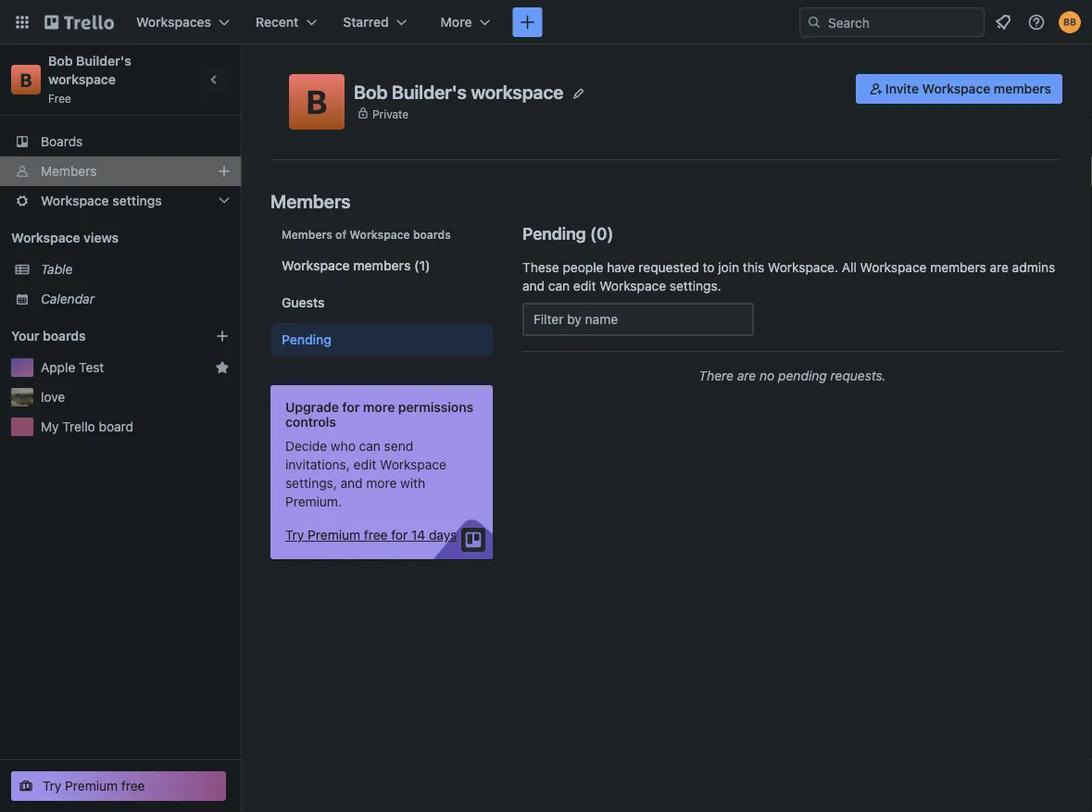 Task type: describe. For each thing, give the bounding box(es) containing it.
try premium free
[[43, 779, 145, 794]]

0 notifications image
[[993, 11, 1015, 33]]

workspace right all
[[861, 260, 927, 275]]

these
[[523, 260, 559, 275]]

with
[[400, 476, 426, 491]]

Search field
[[822, 8, 984, 36]]

pending
[[779, 368, 827, 384]]

who
[[331, 439, 356, 454]]

bob builder (bobbuilder40) image
[[1059, 11, 1081, 33]]

calendar
[[41, 291, 95, 307]]

upgrade for more permissions controls decide who can send invitations, edit workspace settings, and more with premium.
[[285, 400, 474, 510]]

free for try premium free for 14 days
[[364, 528, 388, 543]]

(
[[590, 223, 597, 243]]

1 vertical spatial members
[[271, 190, 351, 212]]

0 vertical spatial pending
[[523, 223, 586, 243]]

admins
[[1013, 260, 1056, 275]]

workspace up table on the left top of page
[[11, 230, 80, 246]]

0 horizontal spatial pending
[[282, 332, 332, 348]]

1 vertical spatial are
[[738, 368, 757, 384]]

boards
[[41, 134, 83, 149]]

guests link
[[271, 286, 493, 320]]

workspaces
[[136, 14, 211, 30]]

invite
[[886, 81, 919, 96]]

your boards with 3 items element
[[11, 325, 187, 348]]

14
[[411, 528, 426, 543]]

starred button
[[332, 7, 419, 37]]

starred icon image
[[215, 360, 230, 375]]

board
[[99, 419, 134, 435]]

bob builder's workspace
[[354, 81, 564, 103]]

try for try premium free for 14 days
[[285, 528, 304, 543]]

primary element
[[0, 0, 1093, 44]]

workspace up the guests
[[282, 258, 350, 273]]

and for more
[[341, 476, 363, 491]]

all
[[842, 260, 857, 275]]

workspace inside upgrade for more permissions controls decide who can send invitations, edit workspace settings, and more with premium.
[[380, 457, 447, 473]]

free
[[48, 92, 71, 105]]

builder's for bob builder's workspace free
[[76, 53, 131, 69]]

love
[[41, 390, 65, 405]]

love link
[[41, 388, 230, 407]]

try premium free for 14 days button
[[285, 526, 457, 545]]

workspace views
[[11, 230, 119, 246]]

premium.
[[285, 494, 342, 510]]

table
[[41, 262, 73, 277]]

workspace navigation collapse icon image
[[202, 67, 228, 93]]

workspace inside invite workspace members button
[[923, 81, 991, 96]]

search image
[[807, 15, 822, 30]]

boards link
[[0, 127, 241, 157]]

0 vertical spatial more
[[363, 400, 395, 415]]

workspaces button
[[125, 7, 241, 37]]

for inside upgrade for more permissions controls decide who can send invitations, edit workspace settings, and more with premium.
[[342, 400, 360, 415]]

private
[[373, 107, 409, 120]]

send
[[384, 439, 414, 454]]

there
[[699, 368, 734, 384]]

(1)
[[414, 258, 430, 273]]

no
[[760, 368, 775, 384]]

free for try premium free
[[121, 779, 145, 794]]

b link
[[11, 65, 41, 95]]

premium for try premium free for 14 days
[[308, 528, 361, 543]]

upgrade
[[285, 400, 339, 415]]

workspace right the of
[[350, 228, 410, 241]]

workspace for bob builder's workspace free
[[48, 72, 116, 87]]

b for b link
[[20, 69, 32, 90]]

workspace for bob builder's workspace
[[471, 81, 564, 103]]

can inside the these people have requested to join this workspace. all workspace members are admins and can edit workspace settings.
[[548, 278, 570, 294]]

b button
[[289, 74, 345, 130]]

workspace members
[[282, 258, 411, 273]]

test
[[79, 360, 104, 375]]

0 vertical spatial boards
[[413, 228, 451, 241]]

sm image
[[867, 80, 886, 98]]

recent
[[256, 14, 299, 30]]

back to home image
[[44, 7, 114, 37]]

decide
[[285, 439, 327, 454]]

views
[[83, 230, 119, 246]]

are inside the these people have requested to join this workspace. all workspace members are admins and can edit workspace settings.
[[990, 260, 1009, 275]]

workspace settings button
[[0, 186, 241, 216]]



Task type: locate. For each thing, give the bounding box(es) containing it.
0 horizontal spatial boards
[[43, 329, 86, 344]]

0 vertical spatial builder's
[[76, 53, 131, 69]]

workspace down create board or workspace image
[[471, 81, 564, 103]]

days
[[429, 528, 457, 543]]

boards up (1)
[[413, 228, 451, 241]]

free inside button
[[364, 528, 388, 543]]

free inside button
[[121, 779, 145, 794]]

requests.
[[831, 368, 887, 384]]

0 vertical spatial bob
[[48, 53, 73, 69]]

for
[[342, 400, 360, 415], [391, 528, 408, 543]]

builder's
[[76, 53, 131, 69], [392, 81, 467, 103]]

1 vertical spatial more
[[366, 476, 397, 491]]

edit inside the these people have requested to join this workspace. all workspace members are admins and can edit workspace settings.
[[574, 278, 596, 294]]

more left with at the bottom left of the page
[[366, 476, 397, 491]]

try for try premium free
[[43, 779, 62, 794]]

1 horizontal spatial boards
[[413, 228, 451, 241]]

workspace right the invite
[[923, 81, 991, 96]]

free
[[364, 528, 388, 543], [121, 779, 145, 794]]

workspace.
[[768, 260, 839, 275]]

members down members of workspace boards
[[353, 258, 411, 273]]

2 horizontal spatial members
[[994, 81, 1052, 96]]

1 vertical spatial builder's
[[392, 81, 467, 103]]

invitations,
[[285, 457, 350, 473]]

workspace inside 'bob builder's workspace free'
[[48, 72, 116, 87]]

b left the private
[[306, 82, 327, 121]]

1 horizontal spatial free
[[364, 528, 388, 543]]

builder's down "back to home" 'image'
[[76, 53, 131, 69]]

workspace up 'free'
[[48, 72, 116, 87]]

workspace inside workspace settings "popup button"
[[41, 193, 109, 209]]

1 horizontal spatial members
[[931, 260, 987, 275]]

workspace up with at the bottom left of the page
[[380, 457, 447, 473]]

builder's inside 'bob builder's workspace free'
[[76, 53, 131, 69]]

pending up these
[[523, 223, 586, 243]]

boards
[[413, 228, 451, 241], [43, 329, 86, 344]]

these people have requested to join this workspace. all workspace members are admins and can edit workspace settings.
[[523, 260, 1056, 294]]

try inside try premium free for 14 days button
[[285, 528, 304, 543]]

1 horizontal spatial bob
[[354, 81, 388, 103]]

apple
[[41, 360, 75, 375]]

1 horizontal spatial b
[[306, 82, 327, 121]]

settings
[[112, 193, 162, 209]]

2 vertical spatial members
[[282, 228, 333, 241]]

0 vertical spatial try
[[285, 528, 304, 543]]

premium
[[308, 528, 361, 543], [65, 779, 118, 794]]

and for can
[[523, 278, 545, 294]]

your
[[11, 329, 39, 344]]

bob up the private
[[354, 81, 388, 103]]

there are no pending requests.
[[699, 368, 887, 384]]

try inside try premium free button
[[43, 779, 62, 794]]

calendar link
[[41, 290, 230, 309]]

1 horizontal spatial are
[[990, 260, 1009, 275]]

my trello board
[[41, 419, 134, 435]]

bob up 'free'
[[48, 53, 73, 69]]

members
[[994, 81, 1052, 96], [353, 258, 411, 273], [931, 260, 987, 275]]

premium inside try premium free button
[[65, 779, 118, 794]]

b
[[20, 69, 32, 90], [306, 82, 327, 121]]

0 horizontal spatial b
[[20, 69, 32, 90]]

and inside upgrade for more permissions controls decide who can send invitations, edit workspace settings, and more with premium.
[[341, 476, 363, 491]]

bob for bob builder's workspace
[[354, 81, 388, 103]]

open information menu image
[[1028, 13, 1046, 32]]

trello
[[62, 419, 95, 435]]

1 vertical spatial for
[[391, 528, 408, 543]]

1 vertical spatial and
[[341, 476, 363, 491]]

0 horizontal spatial builder's
[[76, 53, 131, 69]]

and
[[523, 278, 545, 294], [341, 476, 363, 491]]

1 horizontal spatial can
[[548, 278, 570, 294]]

bob builder's workspace free
[[48, 53, 135, 105]]

1 horizontal spatial try
[[285, 528, 304, 543]]

members link
[[0, 157, 241, 186]]

guests
[[282, 295, 325, 310]]

of
[[336, 228, 347, 241]]

workspace up workspace views
[[41, 193, 109, 209]]

more up send
[[363, 400, 395, 415]]

for left 14
[[391, 528, 408, 543]]

0 horizontal spatial bob
[[48, 53, 73, 69]]

my
[[41, 419, 59, 435]]

premium inside try premium free for 14 days button
[[308, 528, 361, 543]]

0 horizontal spatial workspace
[[48, 72, 116, 87]]

try premium free for 14 days
[[285, 528, 457, 543]]

0 vertical spatial free
[[364, 528, 388, 543]]

( 0 )
[[590, 223, 614, 243]]

are left 'no'
[[738, 368, 757, 384]]

builder's up the private
[[392, 81, 467, 103]]

workspace
[[48, 72, 116, 87], [471, 81, 564, 103]]

)
[[607, 223, 614, 243]]

0 vertical spatial members
[[41, 164, 97, 179]]

1 vertical spatial pending
[[282, 332, 332, 348]]

Filter by name text field
[[523, 303, 754, 336]]

apple test link
[[41, 359, 208, 377]]

1 horizontal spatial edit
[[574, 278, 596, 294]]

add board image
[[215, 329, 230, 344]]

0 horizontal spatial and
[[341, 476, 363, 491]]

0 vertical spatial are
[[990, 260, 1009, 275]]

invite workspace members button
[[856, 74, 1063, 104]]

edit down who
[[354, 457, 376, 473]]

premium for try premium free
[[65, 779, 118, 794]]

1 horizontal spatial pending
[[523, 223, 586, 243]]

1 vertical spatial try
[[43, 779, 62, 794]]

more
[[441, 14, 472, 30]]

bob for bob builder's workspace free
[[48, 53, 73, 69]]

create board or workspace image
[[518, 13, 537, 32]]

members down "open information menu" 'icon'
[[994, 81, 1052, 96]]

bob builder's workspace link
[[48, 53, 135, 87]]

0 vertical spatial premium
[[308, 528, 361, 543]]

edit inside upgrade for more permissions controls decide who can send invitations, edit workspace settings, and more with premium.
[[354, 457, 376, 473]]

more
[[363, 400, 395, 415], [366, 476, 397, 491]]

to
[[703, 260, 715, 275]]

are
[[990, 260, 1009, 275], [738, 368, 757, 384]]

can
[[548, 278, 570, 294], [359, 439, 381, 454]]

0 horizontal spatial can
[[359, 439, 381, 454]]

members of workspace boards
[[282, 228, 451, 241]]

builder's for bob builder's workspace
[[392, 81, 467, 103]]

0 vertical spatial and
[[523, 278, 545, 294]]

edit down people
[[574, 278, 596, 294]]

1 vertical spatial can
[[359, 439, 381, 454]]

for right upgrade at the left
[[342, 400, 360, 415]]

1 horizontal spatial builder's
[[392, 81, 467, 103]]

1 horizontal spatial workspace
[[471, 81, 564, 103]]

can down these
[[548, 278, 570, 294]]

0 horizontal spatial edit
[[354, 457, 376, 473]]

1 vertical spatial bob
[[354, 81, 388, 103]]

members up the of
[[271, 190, 351, 212]]

workspace down have on the top of page
[[600, 278, 666, 294]]

pending link
[[271, 323, 493, 357]]

can right who
[[359, 439, 381, 454]]

this
[[743, 260, 765, 275]]

try premium free button
[[11, 772, 226, 802]]

members inside the these people have requested to join this workspace. all workspace members are admins and can edit workspace settings.
[[931, 260, 987, 275]]

0 horizontal spatial members
[[353, 258, 411, 273]]

b inside "button"
[[306, 82, 327, 121]]

members
[[41, 164, 97, 179], [271, 190, 351, 212], [282, 228, 333, 241]]

0 vertical spatial edit
[[574, 278, 596, 294]]

0 horizontal spatial premium
[[65, 779, 118, 794]]

for inside button
[[391, 528, 408, 543]]

1 vertical spatial premium
[[65, 779, 118, 794]]

more button
[[430, 7, 502, 37]]

members down boards
[[41, 164, 97, 179]]

controls
[[285, 415, 336, 430]]

1 horizontal spatial for
[[391, 528, 408, 543]]

and down these
[[523, 278, 545, 294]]

settings.
[[670, 278, 722, 294]]

1 vertical spatial free
[[121, 779, 145, 794]]

people
[[563, 260, 604, 275]]

1 vertical spatial boards
[[43, 329, 86, 344]]

members inside button
[[994, 81, 1052, 96]]

pending down the guests
[[282, 332, 332, 348]]

have
[[607, 260, 635, 275]]

recent button
[[245, 7, 328, 37]]

0 vertical spatial for
[[342, 400, 360, 415]]

0 horizontal spatial try
[[43, 779, 62, 794]]

requested
[[639, 260, 699, 275]]

are left admins
[[990, 260, 1009, 275]]

members left admins
[[931, 260, 987, 275]]

0 horizontal spatial free
[[121, 779, 145, 794]]

0
[[597, 223, 607, 243]]

and inside the these people have requested to join this workspace. all workspace members are admins and can edit workspace settings.
[[523, 278, 545, 294]]

edit
[[574, 278, 596, 294], [354, 457, 376, 473]]

invite workspace members
[[886, 81, 1052, 96]]

pending
[[523, 223, 586, 243], [282, 332, 332, 348]]

permissions
[[398, 400, 474, 415]]

my trello board link
[[41, 418, 230, 436]]

workspace
[[923, 81, 991, 96], [41, 193, 109, 209], [350, 228, 410, 241], [11, 230, 80, 246], [282, 258, 350, 273], [861, 260, 927, 275], [600, 278, 666, 294], [380, 457, 447, 473]]

and down who
[[341, 476, 363, 491]]

1 horizontal spatial and
[[523, 278, 545, 294]]

boards up apple
[[43, 329, 86, 344]]

bob
[[48, 53, 73, 69], [354, 81, 388, 103]]

b left 'bob builder's workspace free'
[[20, 69, 32, 90]]

0 horizontal spatial are
[[738, 368, 757, 384]]

workspace settings
[[41, 193, 162, 209]]

can inside upgrade for more permissions controls decide who can send invitations, edit workspace settings, and more with premium.
[[359, 439, 381, 454]]

starred
[[343, 14, 389, 30]]

settings,
[[285, 476, 337, 491]]

0 horizontal spatial for
[[342, 400, 360, 415]]

join
[[718, 260, 740, 275]]

bob inside 'bob builder's workspace free'
[[48, 53, 73, 69]]

0 vertical spatial can
[[548, 278, 570, 294]]

table link
[[41, 260, 230, 279]]

your boards
[[11, 329, 86, 344]]

b for b "button"
[[306, 82, 327, 121]]

1 vertical spatial edit
[[354, 457, 376, 473]]

members left the of
[[282, 228, 333, 241]]

apple test
[[41, 360, 104, 375]]

1 horizontal spatial premium
[[308, 528, 361, 543]]



Task type: vqa. For each thing, say whether or not it's contained in the screenshot.
the topmost Members
yes



